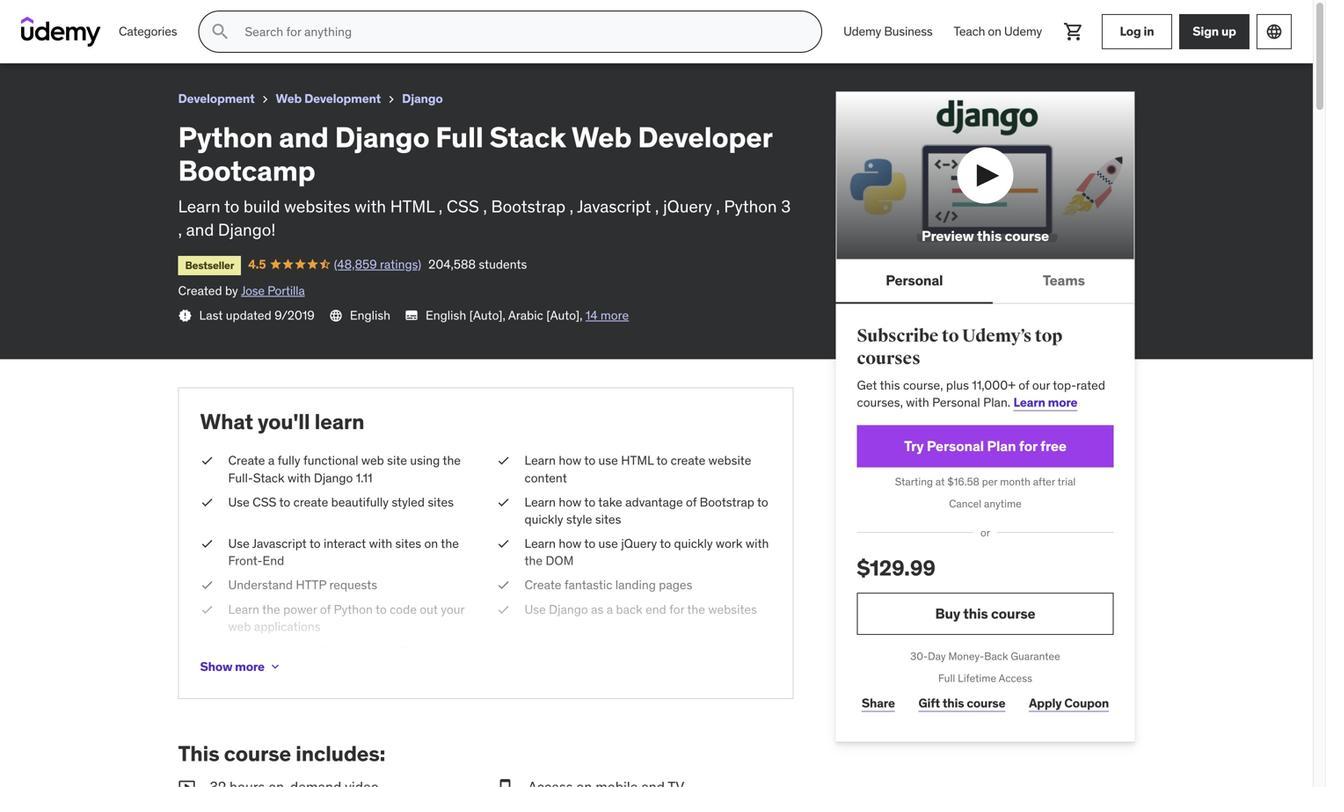 Task type: describe. For each thing, give the bounding box(es) containing it.
learn for quickly
[[525, 536, 556, 551]]

personal inside button
[[886, 271, 943, 289]]

udemy business
[[844, 23, 933, 39]]

jquery inside python and django full stack web developer bootcamp learn to build websites with html , css , bootstrap , javascript , jquery , python 3 , and django!
[[663, 196, 712, 217]]

14 more button
[[586, 307, 629, 324]]

2 vertical spatial personal
[[927, 437, 984, 455]]

1 horizontal spatial on
[[988, 23, 1002, 39]]

course,
[[903, 377, 943, 393]]

the for use javascript to interact with sites on the front-end
[[441, 536, 459, 551]]

on inside use javascript to interact with sites on the front-end
[[424, 536, 438, 551]]

1 vertical spatial ratings)
[[380, 256, 421, 272]]

0 vertical spatial ratings)
[[168, 31, 210, 47]]

xsmall image for use css to create beautifully styled sites
[[200, 494, 214, 511]]

create inside learn how to use html to create website content
[[671, 453, 706, 468]]

to inside python and django full stack web developer bootcamp learn to build websites with html , css , bootstrap , javascript , jquery , python 3 , and django!
[[224, 196, 239, 217]]

our
[[1032, 377, 1050, 393]]

end
[[646, 601, 666, 617]]

css inside python and django full stack web developer bootcamp learn to build websites with html , css , bootstrap , javascript , jquery , python 3 , and django!
[[447, 196, 479, 217]]

use for use css to create beautifully styled sites
[[228, 494, 250, 510]]

top-
[[1053, 377, 1077, 393]]

the for create a fully functional web site using the full-stack with django 1.11
[[443, 453, 461, 468]]

or
[[981, 526, 990, 539]]

30-day money-back guarantee full lifetime access
[[911, 650, 1060, 685]]

plus
[[946, 377, 969, 393]]

plan.
[[983, 395, 1011, 410]]

xsmall image for last updated 9/2019
[[178, 309, 192, 323]]

python inside learn the power of python to code out your web applications
[[334, 601, 373, 617]]

this course includes:
[[178, 741, 385, 767]]

preview this course
[[922, 227, 1049, 245]]

0 vertical spatial sites
[[428, 494, 454, 510]]

pages
[[659, 577, 693, 593]]

of for 11,000+
[[1019, 377, 1029, 393]]

1 vertical spatial 4.5
[[248, 256, 266, 272]]

0 horizontal spatial css
[[253, 494, 277, 510]]

up
[[1222, 23, 1236, 39]]

your for out
[[441, 601, 465, 617]]

created
[[178, 283, 222, 299]]

learn the power of python to code out your web applications
[[228, 601, 465, 634]]

web for python and django full stack web developer bootcamp
[[213, 7, 244, 26]]

developer for python and django full stack web developer bootcamp
[[247, 7, 315, 26]]

get this course, plus 11,000+ of our top-rated courses, with personal plan.
[[857, 377, 1105, 410]]

portilla
[[267, 283, 305, 299]]

xsmall image for learn how to use jquery to quickly work with the dom
[[496, 535, 511, 552]]

models-
[[320, 643, 364, 659]]

anytime
[[984, 497, 1022, 511]]

starting
[[895, 475, 933, 489]]

implement a full models-views-templates structure for your site
[[228, 643, 457, 676]]

11,000+
[[972, 377, 1016, 393]]

access
[[999, 671, 1032, 685]]

web inside 'link'
[[276, 91, 302, 106]]

learn down our at the right
[[1014, 395, 1045, 410]]

to inside learn the power of python to code out your web applications
[[375, 601, 387, 617]]

stack for python and django full stack web developer bootcamp learn to build websites with html , css , bootstrap , javascript , jquery , python 3 , and django!
[[490, 119, 566, 155]]

the inside learn how to use jquery to quickly work with the dom
[[525, 553, 543, 569]]

to inside subscribe to udemy's top courses
[[942, 325, 959, 347]]

sites inside learn how to take advantage of bootstrap to quickly style sites
[[595, 511, 621, 527]]

rated
[[1077, 377, 1105, 393]]

website
[[709, 453, 751, 468]]

0 horizontal spatial 4.5
[[84, 31, 102, 47]]

learn more link
[[1014, 395, 1078, 410]]

buy
[[935, 605, 960, 623]]

2 udemy from the left
[[1004, 23, 1042, 39]]

this for gift
[[943, 695, 964, 711]]

use javascript to interact with sites on the front-end
[[228, 536, 459, 569]]

free
[[1040, 437, 1067, 455]]

sites inside use javascript to interact with sites on the front-end
[[395, 536, 421, 551]]

templates
[[401, 643, 457, 659]]

1 small image from the left
[[178, 777, 196, 787]]

http
[[296, 577, 326, 593]]

shopping cart with 0 items image
[[1063, 21, 1084, 42]]

money-
[[949, 650, 984, 663]]

try personal plan for free
[[904, 437, 1067, 455]]

functional
[[303, 453, 358, 468]]

preview
[[922, 227, 974, 245]]

1 horizontal spatial bestseller
[[185, 258, 234, 272]]

1 horizontal spatial (48,859 ratings)
[[334, 256, 421, 272]]

gift this course
[[919, 695, 1006, 711]]

learn for create
[[525, 453, 556, 468]]

what you'll learn
[[200, 408, 364, 435]]

0 vertical spatial for
[[1019, 437, 1038, 455]]

0 horizontal spatial create
[[293, 494, 328, 510]]

learn how to use jquery to quickly work with the dom
[[525, 536, 769, 569]]

xsmall image for understand http requests
[[200, 577, 214, 594]]

xsmall image for learn how to use html to create website content
[[496, 452, 511, 469]]

requests
[[329, 577, 377, 593]]

0 vertical spatial students
[[267, 31, 316, 47]]

preview this course button
[[836, 91, 1135, 260]]

2 small image from the left
[[496, 777, 514, 787]]

1 udemy from the left
[[844, 23, 881, 39]]

create for create a fully functional web site using the full-stack with django 1.11
[[228, 453, 265, 468]]

this inside $129.99 buy this course
[[963, 605, 988, 623]]

apply coupon button
[[1024, 686, 1114, 721]]

bootcamp for python and django full stack web developer bootcamp learn to build websites with html , css , bootstrap , javascript , jquery , python 3 , and django!
[[178, 153, 315, 188]]

jose portilla link
[[241, 283, 305, 299]]

with inside python and django full stack web developer bootcamp learn to build websites with html , css , bootstrap , javascript , jquery , python 3 , and django!
[[355, 196, 386, 217]]

xsmall image inside show more button
[[268, 660, 282, 674]]

0 horizontal spatial 204,588 students
[[217, 31, 316, 47]]

the for use django as a back end for the websites
[[687, 601, 705, 617]]

how for dom
[[559, 536, 582, 551]]

course inside $129.99 buy this course
[[991, 605, 1036, 623]]

learn for bootstrap
[[525, 494, 556, 510]]

dom
[[546, 553, 574, 569]]

day
[[928, 650, 946, 663]]

fantastic
[[565, 577, 613, 593]]

learn inside python and django full stack web developer bootcamp learn to build websites with html , css , bootstrap , javascript , jquery , python 3 , and django!
[[178, 196, 221, 217]]

1 horizontal spatial 204,588 students
[[428, 256, 527, 272]]

9/2019
[[274, 307, 315, 323]]

udemy image
[[21, 17, 101, 47]]

month
[[1000, 475, 1031, 489]]

with inside learn how to use jquery to quickly work with the dom
[[746, 536, 769, 551]]

bootcamp for python and django full stack web developer bootcamp
[[318, 7, 387, 26]]

english for english [auto], arabic [auto] , 14 more
[[426, 307, 466, 323]]

1 horizontal spatial 204,588
[[428, 256, 476, 272]]

course language image
[[329, 309, 343, 323]]

and for python and django full stack web developer bootcamp learn to build websites with html , css , bootstrap , javascript , jquery , python 3 , and django!
[[279, 119, 329, 155]]

sign up
[[1193, 23, 1236, 39]]

of inside learn the power of python to code out your web applications
[[320, 601, 331, 617]]

websites inside python and django full stack web developer bootcamp learn to build websites with html , css , bootstrap , javascript , jquery , python 3 , and django!
[[284, 196, 351, 217]]

top
[[1035, 325, 1063, 347]]

courses,
[[857, 395, 903, 410]]

try personal plan for free link
[[857, 425, 1114, 468]]

site inside create a fully functional web site using the full-stack with django 1.11
[[387, 453, 407, 468]]

advantage
[[625, 494, 683, 510]]

a for implement a full models-views-templates structure for your site
[[290, 643, 297, 659]]

stack inside create a fully functional web site using the full-stack with django 1.11
[[253, 470, 285, 486]]

quickly inside learn how to take advantage of bootstrap to quickly style sites
[[525, 511, 563, 527]]

teams
[[1043, 271, 1085, 289]]

django inside python and django full stack web developer bootcamp learn to build websites with html , css , bootstrap , javascript , jquery , python 3 , and django!
[[335, 119, 430, 155]]

full for python and django full stack web developer bootcamp
[[144, 7, 169, 26]]

python and django full stack web developer bootcamp learn to build websites with html , css , bootstrap , javascript , jquery , python 3 , and django!
[[178, 119, 791, 240]]

in
[[1144, 23, 1154, 39]]

1 horizontal spatial more
[[601, 307, 629, 323]]

you'll
[[258, 408, 310, 435]]

1 vertical spatial a
[[607, 601, 613, 617]]

how inside learn how to use html to create website content
[[559, 453, 582, 468]]

english for english
[[350, 307, 391, 323]]

full-
[[228, 470, 253, 486]]

xsmall image for create a fully functional web site using the full-stack with django 1.11
[[200, 452, 214, 469]]

developer for python and django full stack web developer bootcamp learn to build websites with html , css , bootstrap , javascript , jquery , python 3 , and django!
[[638, 119, 772, 155]]

landing
[[615, 577, 656, 593]]

teach
[[954, 23, 985, 39]]

build
[[244, 196, 280, 217]]

categories
[[119, 23, 177, 39]]

xsmall image for use django as a back end for the websites
[[496, 601, 511, 618]]

show
[[200, 659, 232, 674]]

front-
[[228, 553, 263, 569]]

share
[[862, 695, 895, 711]]

a for create a fully functional web site using the full-stack with django 1.11
[[268, 453, 275, 468]]

learn how to use html to create website content
[[525, 453, 751, 486]]

1 horizontal spatial (48,859
[[334, 256, 377, 272]]

create fantastic landing pages
[[525, 577, 693, 593]]

power
[[283, 601, 317, 617]]

django!
[[218, 219, 276, 240]]

development link
[[178, 88, 255, 110]]

teams button
[[993, 260, 1135, 302]]

categories button
[[108, 11, 188, 53]]

business
[[884, 23, 933, 39]]



Task type: locate. For each thing, give the bounding box(es) containing it.
views-
[[364, 643, 401, 659]]

a left full
[[290, 643, 297, 659]]

1 vertical spatial personal
[[932, 395, 980, 410]]

on right 'teach'
[[988, 23, 1002, 39]]

0 vertical spatial personal
[[886, 271, 943, 289]]

tab list containing personal
[[836, 260, 1135, 304]]

1 vertical spatial how
[[559, 494, 582, 510]]

choose a language image
[[1266, 23, 1283, 40]]

1 horizontal spatial html
[[621, 453, 654, 468]]

your down full
[[299, 660, 323, 676]]

take
[[598, 494, 622, 510]]

course inside gift this course link
[[967, 695, 1006, 711]]

0 horizontal spatial udemy
[[844, 23, 881, 39]]

learn
[[315, 408, 364, 435]]

learn for code
[[228, 601, 259, 617]]

1 horizontal spatial site
[[387, 453, 407, 468]]

use
[[228, 494, 250, 510], [228, 536, 250, 551], [525, 601, 546, 617]]

0 vertical spatial bestseller
[[21, 33, 70, 47]]

learn how to take advantage of bootstrap to quickly style sites
[[525, 494, 768, 527]]

course up teams on the top of page
[[1005, 227, 1049, 245]]

0 horizontal spatial bestseller
[[21, 33, 70, 47]]

this right buy
[[963, 605, 988, 623]]

use up create fantastic landing pages
[[599, 536, 618, 551]]

2 horizontal spatial full
[[938, 671, 955, 685]]

bootstrap inside python and django full stack web developer bootcamp learn to build websites with html , css , bootstrap , javascript , jquery , python 3 , and django!
[[491, 196, 566, 217]]

create inside create a fully functional web site using the full-stack with django 1.11
[[228, 453, 265, 468]]

code
[[390, 601, 417, 617]]

personal inside get this course, plus 11,000+ of our top-rated courses, with personal plan.
[[932, 395, 980, 410]]

2 horizontal spatial web
[[572, 119, 632, 155]]

use for jquery
[[599, 536, 618, 551]]

0 horizontal spatial for
[[281, 660, 296, 676]]

1 horizontal spatial create
[[671, 453, 706, 468]]

for right end
[[669, 601, 684, 617]]

on down styled
[[424, 536, 438, 551]]

0 horizontal spatial and
[[65, 7, 90, 26]]

1 vertical spatial use
[[599, 536, 618, 551]]

2 horizontal spatial and
[[279, 119, 329, 155]]

this for get
[[880, 377, 900, 393]]

learn up django!
[[178, 196, 221, 217]]

use down full-
[[228, 494, 250, 510]]

log in
[[1120, 23, 1154, 39]]

1 horizontal spatial development
[[304, 91, 381, 106]]

create up full-
[[228, 453, 265, 468]]

javascript inside python and django full stack web developer bootcamp learn to build websites with html , css , bootstrap , javascript , jquery , python 3 , and django!
[[577, 196, 651, 217]]

of right advantage
[[686, 494, 697, 510]]

applications
[[254, 619, 321, 634]]

this right gift
[[943, 695, 964, 711]]

interact
[[324, 536, 366, 551]]

0 vertical spatial html
[[390, 196, 435, 217]]

javascript
[[577, 196, 651, 217], [252, 536, 307, 551]]

how up content
[[559, 453, 582, 468]]

of for advantage
[[686, 494, 697, 510]]

end
[[263, 553, 284, 569]]

get
[[857, 377, 877, 393]]

how
[[559, 453, 582, 468], [559, 494, 582, 510], [559, 536, 582, 551]]

(48,859
[[123, 31, 165, 47], [334, 256, 377, 272]]

students up web development
[[267, 31, 316, 47]]

0 horizontal spatial development
[[178, 91, 255, 106]]

0 horizontal spatial more
[[235, 659, 265, 674]]

full inside 30-day money-back guarantee full lifetime access
[[938, 671, 955, 685]]

create a fully functional web site using the full-stack with django 1.11
[[228, 453, 461, 486]]

jquery
[[663, 196, 712, 217], [621, 536, 657, 551]]

how up style
[[559, 494, 582, 510]]

0 horizontal spatial 204,588
[[217, 31, 264, 47]]

what
[[200, 408, 253, 435]]

create down functional
[[293, 494, 328, 510]]

0 vertical spatial bootcamp
[[318, 7, 387, 26]]

1 horizontal spatial quickly
[[674, 536, 713, 551]]

0 horizontal spatial (48,859 ratings)
[[123, 31, 210, 47]]

0 vertical spatial use
[[599, 453, 618, 468]]

learn inside learn the power of python to code out your web applications
[[228, 601, 259, 617]]

1 vertical spatial websites
[[708, 601, 757, 617]]

2 horizontal spatial of
[[1019, 377, 1029, 393]]

204,588 down python and django full stack web developer bootcamp
[[217, 31, 264, 47]]

web inside learn the power of python to code out your web applications
[[228, 619, 251, 634]]

4.5
[[84, 31, 102, 47], [248, 256, 266, 272]]

1 development from the left
[[178, 91, 255, 106]]

style
[[566, 511, 592, 527]]

udemy left shopping cart with 0 items "icon"
[[1004, 23, 1042, 39]]

0 horizontal spatial stack
[[172, 7, 211, 26]]

and down web development 'link'
[[279, 119, 329, 155]]

2 use from the top
[[599, 536, 618, 551]]

site down models-
[[326, 660, 346, 676]]

learn down content
[[525, 494, 556, 510]]

0 vertical spatial how
[[559, 453, 582, 468]]

full down day
[[938, 671, 955, 685]]

1 horizontal spatial and
[[186, 219, 214, 240]]

create
[[228, 453, 265, 468], [525, 577, 562, 593]]

development inside 'link'
[[304, 91, 381, 106]]

learn up dom
[[525, 536, 556, 551]]

quickly left work
[[674, 536, 713, 551]]

create for create fantastic landing pages
[[525, 577, 562, 593]]

gift this course link
[[914, 686, 1010, 721]]

html inside python and django full stack web developer bootcamp learn to build websites with html , css , bootstrap , javascript , jquery , python 3 , and django!
[[390, 196, 435, 217]]

teach on udemy link
[[943, 11, 1053, 53]]

cancel
[[949, 497, 982, 511]]

full left submit search image
[[144, 7, 169, 26]]

1 vertical spatial (48,859 ratings)
[[334, 256, 421, 272]]

0 horizontal spatial a
[[268, 453, 275, 468]]

1 vertical spatial 204,588
[[428, 256, 476, 272]]

2 vertical spatial for
[[281, 660, 296, 676]]

2 vertical spatial how
[[559, 536, 582, 551]]

the inside use javascript to interact with sites on the front-end
[[441, 536, 459, 551]]

0 vertical spatial use
[[228, 494, 250, 510]]

2 vertical spatial web
[[572, 119, 632, 155]]

quickly inside learn how to use jquery to quickly work with the dom
[[674, 536, 713, 551]]

0 horizontal spatial (48,859
[[123, 31, 165, 47]]

1 horizontal spatial bootstrap
[[700, 494, 755, 510]]

1 horizontal spatial web
[[276, 91, 302, 106]]

(48,859 up 'course language' icon
[[334, 256, 377, 272]]

use up take
[[599, 453, 618, 468]]

more right show at the left of page
[[235, 659, 265, 674]]

buy this course button
[[857, 593, 1114, 635]]

use for use django as a back end for the websites
[[525, 601, 546, 617]]

full
[[300, 643, 317, 659]]

0 vertical spatial stack
[[172, 7, 211, 26]]

xsmall image for use javascript to interact with sites on the front-end
[[200, 535, 214, 552]]

your inside learn the power of python to code out your web applications
[[441, 601, 465, 617]]

bootstrap
[[491, 196, 566, 217], [700, 494, 755, 510]]

jquery inside learn how to use jquery to quickly work with the dom
[[621, 536, 657, 551]]

4.5 up jose
[[248, 256, 266, 272]]

sign up link
[[1179, 14, 1250, 49]]

1 horizontal spatial for
[[669, 601, 684, 617]]

1 vertical spatial web
[[228, 619, 251, 634]]

0 horizontal spatial ratings)
[[168, 31, 210, 47]]

udemy left business
[[844, 23, 881, 39]]

use down dom
[[525, 601, 546, 617]]

by
[[225, 283, 238, 299]]

and left categories
[[65, 7, 90, 26]]

0 vertical spatial a
[[268, 453, 275, 468]]

log in link
[[1102, 14, 1172, 49]]

2 vertical spatial of
[[320, 601, 331, 617]]

development
[[178, 91, 255, 106], [304, 91, 381, 106]]

0 horizontal spatial bootstrap
[[491, 196, 566, 217]]

use for use javascript to interact with sites on the front-end
[[228, 536, 250, 551]]

stack for python and django full stack web developer bootcamp
[[172, 7, 211, 26]]

the inside create a fully functional web site using the full-stack with django 1.11
[[443, 453, 461, 468]]

0 vertical spatial your
[[441, 601, 465, 617]]

a inside create a fully functional web site using the full-stack with django 1.11
[[268, 453, 275, 468]]

3
[[781, 196, 791, 217]]

learn inside learn how to use jquery to quickly work with the dom
[[525, 536, 556, 551]]

developer
[[247, 7, 315, 26], [638, 119, 772, 155]]

4.5 left categories dropdown button
[[84, 31, 102, 47]]

0 horizontal spatial your
[[299, 660, 323, 676]]

for left free
[[1019, 437, 1038, 455]]

30-
[[911, 650, 928, 663]]

$16.58
[[947, 475, 980, 489]]

this
[[977, 227, 1002, 245], [880, 377, 900, 393], [963, 605, 988, 623], [943, 695, 964, 711]]

1 vertical spatial students
[[479, 256, 527, 272]]

personal up $16.58
[[927, 437, 984, 455]]

2 horizontal spatial sites
[[595, 511, 621, 527]]

1 vertical spatial quickly
[[674, 536, 713, 551]]

1 vertical spatial use
[[228, 536, 250, 551]]

site left "using"
[[387, 453, 407, 468]]

guarantee
[[1011, 650, 1060, 663]]

personal button
[[836, 260, 993, 302]]

using
[[410, 453, 440, 468]]

web up the 1.11
[[361, 453, 384, 468]]

gift
[[919, 695, 940, 711]]

more down top-
[[1048, 395, 1078, 410]]

bootcamp inside python and django full stack web developer bootcamp learn to build websites with html , css , bootstrap , javascript , jquery , python 3 , and django!
[[178, 153, 315, 188]]

sign
[[1193, 23, 1219, 39]]

1 horizontal spatial of
[[686, 494, 697, 510]]

0 horizontal spatial english
[[350, 307, 391, 323]]

2 horizontal spatial stack
[[490, 119, 566, 155]]

this inside get this course, plus 11,000+ of our top-rated courses, with personal plan.
[[880, 377, 900, 393]]

full for python and django full stack web developer bootcamp learn to build websites with html , css , bootstrap , javascript , jquery , python 3 , and django!
[[436, 119, 483, 155]]

1 horizontal spatial students
[[479, 256, 527, 272]]

django inside create a fully functional web site using the full-stack with django 1.11
[[314, 470, 353, 486]]

course
[[1005, 227, 1049, 245], [991, 605, 1036, 623], [967, 695, 1006, 711], [224, 741, 291, 767]]

0 horizontal spatial sites
[[395, 536, 421, 551]]

1 vertical spatial jquery
[[621, 536, 657, 551]]

2 horizontal spatial for
[[1019, 437, 1038, 455]]

1 horizontal spatial web
[[361, 453, 384, 468]]

back
[[984, 650, 1008, 663]]

0 vertical spatial more
[[601, 307, 629, 323]]

bootcamp up web development
[[318, 7, 387, 26]]

1 english from the left
[[350, 307, 391, 323]]

work
[[716, 536, 743, 551]]

learn inside learn how to take advantage of bootstrap to quickly style sites
[[525, 494, 556, 510]]

0 horizontal spatial quickly
[[525, 511, 563, 527]]

1 horizontal spatial javascript
[[577, 196, 651, 217]]

2 english from the left
[[426, 307, 466, 323]]

Search for anything text field
[[241, 17, 800, 47]]

a left 'fully'
[[268, 453, 275, 468]]

plan
[[987, 437, 1016, 455]]

(48,859 down python and django full stack web developer bootcamp
[[123, 31, 165, 47]]

how for sites
[[559, 494, 582, 510]]

2 vertical spatial and
[[186, 219, 214, 240]]

204,588 up the [auto], arabic
[[428, 256, 476, 272]]

learn more
[[1014, 395, 1078, 410]]

1 horizontal spatial ratings)
[[380, 256, 421, 272]]

full inside python and django full stack web developer bootcamp learn to build websites with html , css , bootstrap , javascript , jquery , python 3 , and django!
[[436, 119, 483, 155]]

how up dom
[[559, 536, 582, 551]]

2 how from the top
[[559, 494, 582, 510]]

204,588 students up the [auto], arabic
[[428, 256, 527, 272]]

0 horizontal spatial web
[[228, 619, 251, 634]]

of left our at the right
[[1019, 377, 1029, 393]]

2 vertical spatial a
[[290, 643, 297, 659]]

full down django link
[[436, 119, 483, 155]]

with inside create a fully functional web site using the full-stack with django 1.11
[[288, 470, 311, 486]]

1 vertical spatial and
[[279, 119, 329, 155]]

stack inside python and django full stack web developer bootcamp learn to build websites with html , css , bootstrap , javascript , jquery , python 3 , and django!
[[490, 119, 566, 155]]

xsmall image for create fantastic landing pages
[[496, 577, 511, 594]]

back
[[616, 601, 643, 617]]

1 horizontal spatial bootcamp
[[318, 7, 387, 26]]

a inside implement a full models-views-templates structure for your site
[[290, 643, 297, 659]]

2 development from the left
[[304, 91, 381, 106]]

web up the implement
[[228, 619, 251, 634]]

development left django link
[[304, 91, 381, 106]]

quickly
[[525, 511, 563, 527], [674, 536, 713, 551]]

submit search image
[[210, 21, 231, 42]]

subscribe
[[857, 325, 939, 347]]

for inside implement a full models-views-templates structure for your site
[[281, 660, 296, 676]]

sites down take
[[595, 511, 621, 527]]

last updated 9/2019
[[199, 307, 315, 323]]

english right closed captions icon
[[426, 307, 466, 323]]

1 horizontal spatial a
[[290, 643, 297, 659]]

log
[[1120, 23, 1141, 39]]

personal down the plus
[[932, 395, 980, 410]]

bestseller
[[21, 33, 70, 47], [185, 258, 234, 272]]

,
[[439, 196, 443, 217], [483, 196, 487, 217], [570, 196, 574, 217], [655, 196, 659, 217], [716, 196, 720, 217], [178, 219, 182, 240], [580, 307, 583, 323]]

1 horizontal spatial css
[[447, 196, 479, 217]]

your inside implement a full models-views-templates structure for your site
[[299, 660, 323, 676]]

xsmall image for learn the power of python to code out your web applications
[[200, 601, 214, 618]]

students up the [auto], arabic
[[479, 256, 527, 272]]

how inside learn how to use jquery to quickly work with the dom
[[559, 536, 582, 551]]

out
[[420, 601, 438, 617]]

1 vertical spatial bootcamp
[[178, 153, 315, 188]]

english right 'course language' icon
[[350, 307, 391, 323]]

for
[[1019, 437, 1038, 455], [669, 601, 684, 617], [281, 660, 296, 676]]

updated
[[226, 307, 272, 323]]

1 vertical spatial web
[[276, 91, 302, 106]]

course right this
[[224, 741, 291, 767]]

0 vertical spatial of
[[1019, 377, 1029, 393]]

websites right build
[[284, 196, 351, 217]]

quickly left style
[[525, 511, 563, 527]]

this up courses,
[[880, 377, 900, 393]]

0 horizontal spatial javascript
[[252, 536, 307, 551]]

use up front-
[[228, 536, 250, 551]]

3 how from the top
[[559, 536, 582, 551]]

more inside button
[[235, 659, 265, 674]]

lifetime
[[958, 671, 997, 685]]

web inside create a fully functional web site using the full-stack with django 1.11
[[361, 453, 384, 468]]

0 horizontal spatial bootcamp
[[178, 153, 315, 188]]

2 vertical spatial full
[[938, 671, 955, 685]]

and for python and django full stack web developer bootcamp
[[65, 7, 90, 26]]

with inside get this course, plus 11,000+ of our top-rated courses, with personal plan.
[[906, 395, 929, 410]]

learn up content
[[525, 453, 556, 468]]

bootstrap inside learn how to take advantage of bootstrap to quickly style sites
[[700, 494, 755, 510]]

web inside python and django full stack web developer bootcamp learn to build websites with html , css , bootstrap , javascript , jquery , python 3 , and django!
[[572, 119, 632, 155]]

1 horizontal spatial developer
[[638, 119, 772, 155]]

course down lifetime
[[967, 695, 1006, 711]]

your for for
[[299, 660, 323, 676]]

(48,859 ratings) up closed captions icon
[[334, 256, 421, 272]]

bootcamp up build
[[178, 153, 315, 188]]

python
[[14, 7, 62, 26], [178, 119, 273, 155], [724, 196, 777, 217], [334, 601, 373, 617]]

use inside learn how to use jquery to quickly work with the dom
[[599, 536, 618, 551]]

use inside use javascript to interact with sites on the front-end
[[228, 536, 250, 551]]

1 how from the top
[[559, 453, 582, 468]]

web
[[213, 7, 244, 26], [276, 91, 302, 106], [572, 119, 632, 155]]

xsmall image for learn how to take advantage of bootstrap to quickly style sites
[[496, 494, 511, 511]]

subscribe to udemy's top courses
[[857, 325, 1063, 369]]

after
[[1033, 475, 1055, 489]]

closed captions image
[[405, 308, 419, 322]]

websites down work
[[708, 601, 757, 617]]

ratings) down python and django full stack web developer bootcamp
[[168, 31, 210, 47]]

use for html
[[599, 453, 618, 468]]

developer inside python and django full stack web developer bootcamp learn to build websites with html , css , bootstrap , javascript , jquery , python 3 , and django!
[[638, 119, 772, 155]]

this inside button
[[977, 227, 1002, 245]]

0 horizontal spatial html
[[390, 196, 435, 217]]

$129.99
[[857, 555, 936, 581]]

1 vertical spatial bootstrap
[[700, 494, 755, 510]]

tab list
[[836, 260, 1135, 304]]

site inside implement a full models-views-templates structure for your site
[[326, 660, 346, 676]]

course inside the preview this course button
[[1005, 227, 1049, 245]]

use inside learn how to use html to create website content
[[599, 453, 618, 468]]

web for python and django full stack web developer bootcamp learn to build websites with html , css , bootstrap , javascript , jquery , python 3 , and django!
[[572, 119, 632, 155]]

fully
[[278, 453, 300, 468]]

english [auto], arabic [auto] , 14 more
[[426, 307, 629, 323]]

204,588 students down python and django full stack web developer bootcamp
[[217, 31, 316, 47]]

to inside use javascript to interact with sites on the front-end
[[309, 536, 321, 551]]

0 horizontal spatial developer
[[247, 7, 315, 26]]

your right out on the bottom of the page
[[441, 601, 465, 617]]

sites down styled
[[395, 536, 421, 551]]

implement
[[228, 643, 287, 659]]

as
[[591, 601, 604, 617]]

1 vertical spatial html
[[621, 453, 654, 468]]

ratings) up closed captions icon
[[380, 256, 421, 272]]

xsmall image
[[384, 92, 399, 106], [178, 309, 192, 323], [200, 452, 214, 469], [496, 452, 511, 469], [200, 535, 214, 552], [496, 535, 511, 552], [200, 577, 214, 594], [496, 577, 511, 594], [200, 601, 214, 618], [268, 660, 282, 674]]

of right power
[[320, 601, 331, 617]]

structure
[[228, 660, 278, 676]]

create down dom
[[525, 577, 562, 593]]

apply coupon
[[1029, 695, 1109, 711]]

how inside learn how to take advantage of bootstrap to quickly style sites
[[559, 494, 582, 510]]

use css to create beautifully styled sites
[[228, 494, 454, 510]]

understand
[[228, 577, 293, 593]]

sites right styled
[[428, 494, 454, 510]]

1 vertical spatial create
[[293, 494, 328, 510]]

0 vertical spatial create
[[671, 453, 706, 468]]

1 vertical spatial developer
[[638, 119, 772, 155]]

1 horizontal spatial 4.5
[[248, 256, 266, 272]]

of inside learn how to take advantage of bootstrap to quickly style sites
[[686, 494, 697, 510]]

0 vertical spatial websites
[[284, 196, 351, 217]]

[auto], arabic
[[469, 307, 543, 323]]

more for learn more
[[1048, 395, 1078, 410]]

personal down preview
[[886, 271, 943, 289]]

0 horizontal spatial site
[[326, 660, 346, 676]]

204,588 students
[[217, 31, 316, 47], [428, 256, 527, 272]]

more for show more
[[235, 659, 265, 674]]

learn inside learn how to use html to create website content
[[525, 453, 556, 468]]

personal
[[886, 271, 943, 289], [932, 395, 980, 410], [927, 437, 984, 455]]

1 vertical spatial (48,859
[[334, 256, 377, 272]]

0 horizontal spatial small image
[[178, 777, 196, 787]]

on
[[988, 23, 1002, 39], [424, 536, 438, 551]]

and left django!
[[186, 219, 214, 240]]

of inside get this course, plus 11,000+ of our top-rated courses, with personal plan.
[[1019, 377, 1029, 393]]

more right 14
[[601, 307, 629, 323]]

a right as
[[607, 601, 613, 617]]

this right preview
[[977, 227, 1002, 245]]

javascript inside use javascript to interact with sites on the front-end
[[252, 536, 307, 551]]

create left website
[[671, 453, 706, 468]]

for right structure
[[281, 660, 296, 676]]

xsmall image
[[258, 92, 272, 106], [200, 494, 214, 511], [496, 494, 511, 511], [496, 601, 511, 618], [200, 642, 214, 660]]

(48,859 ratings) down python and django full stack web developer bootcamp
[[123, 31, 210, 47]]

this for preview
[[977, 227, 1002, 245]]

html inside learn how to use html to create website content
[[621, 453, 654, 468]]

show more
[[200, 659, 265, 674]]

styled
[[392, 494, 425, 510]]

[auto]
[[546, 307, 580, 323]]

with inside use javascript to interact with sites on the front-end
[[369, 536, 392, 551]]

learn down understand
[[228, 601, 259, 617]]

development down submit search image
[[178, 91, 255, 106]]

xsmall image for implement a full models-views-templates structure for your site
[[200, 642, 214, 660]]

2 horizontal spatial a
[[607, 601, 613, 617]]

small image
[[178, 777, 196, 787], [496, 777, 514, 787]]

1 use from the top
[[599, 453, 618, 468]]

the inside learn the power of python to code out your web applications
[[262, 601, 280, 617]]

python and django full stack web developer bootcamp
[[14, 7, 387, 26]]

course up back
[[991, 605, 1036, 623]]

and
[[65, 7, 90, 26], [279, 119, 329, 155], [186, 219, 214, 240]]

1 horizontal spatial websites
[[708, 601, 757, 617]]

0 vertical spatial developer
[[247, 7, 315, 26]]



Task type: vqa. For each thing, say whether or not it's contained in the screenshot.
second use from the top of the page
yes



